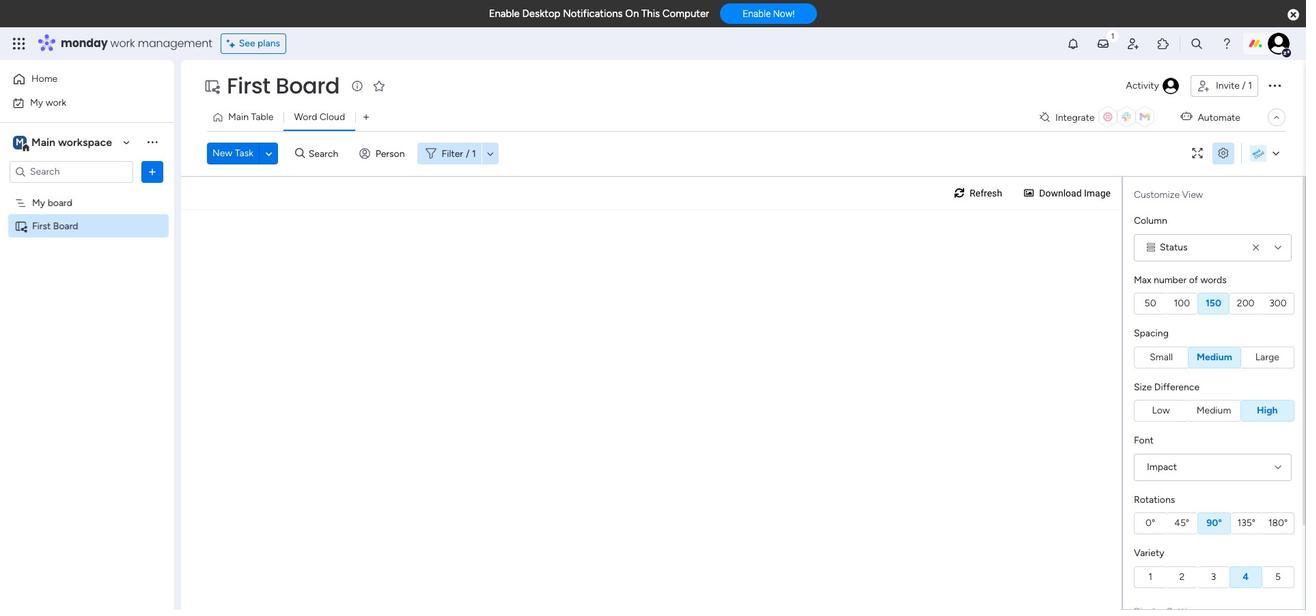 Task type: locate. For each thing, give the bounding box(es) containing it.
1 vertical spatial 1
[[472, 148, 476, 160]]

1 horizontal spatial /
[[1243, 80, 1246, 92]]

1 vertical spatial main
[[31, 136, 55, 149]]

monday
[[61, 36, 108, 51]]

medium button up difference
[[1189, 347, 1242, 369]]

0 vertical spatial main
[[228, 111, 249, 123]]

first up main table in the left of the page
[[227, 70, 270, 101]]

5 button
[[1263, 567, 1295, 589]]

1 vertical spatial board
[[53, 220, 78, 232]]

list box containing my board
[[0, 189, 174, 422]]

main right workspace "icon"
[[31, 136, 55, 149]]

/ right invite
[[1243, 80, 1246, 92]]

plans
[[258, 38, 280, 49]]

main
[[228, 111, 249, 123], [31, 136, 55, 149]]

3
[[1212, 572, 1217, 583]]

150 button
[[1198, 293, 1230, 315]]

board
[[276, 70, 340, 101], [53, 220, 78, 232]]

main inside button
[[228, 111, 249, 123]]

rotations
[[1135, 494, 1176, 506]]

work down home on the top left
[[46, 97, 66, 108]]

/ for invite
[[1243, 80, 1246, 92]]

my down home on the top left
[[30, 97, 43, 108]]

0 horizontal spatial first
[[32, 220, 51, 232]]

enable left desktop
[[489, 8, 520, 20]]

word cloud
[[294, 111, 345, 123]]

variety
[[1135, 548, 1165, 560]]

shareable board image
[[204, 78, 220, 94], [14, 220, 27, 233]]

2 vertical spatial 1
[[1149, 572, 1153, 583]]

enable for enable desktop notifications on this computer
[[489, 8, 520, 20]]

enable now! button
[[720, 4, 818, 24]]

45°
[[1175, 518, 1190, 530]]

/
[[1243, 80, 1246, 92], [466, 148, 470, 160]]

impact
[[1148, 462, 1178, 473]]

1 horizontal spatial shareable board image
[[204, 78, 220, 94]]

1 horizontal spatial first board
[[227, 70, 340, 101]]

medium down difference
[[1197, 405, 1232, 417]]

list box
[[0, 189, 174, 422]]

0 horizontal spatial 1
[[472, 148, 476, 160]]

m
[[16, 136, 24, 148]]

board down board
[[53, 220, 78, 232]]

work right monday
[[110, 36, 135, 51]]

1 right invite
[[1249, 80, 1253, 92]]

0 vertical spatial first board
[[227, 70, 340, 101]]

work
[[110, 36, 135, 51], [46, 97, 66, 108]]

1 vertical spatial medium
[[1197, 405, 1232, 417]]

table
[[251, 111, 274, 123]]

shareable board image inside list box
[[14, 220, 27, 233]]

option
[[0, 191, 174, 193]]

my board
[[32, 197, 72, 209]]

1 horizontal spatial enable
[[743, 8, 771, 19]]

show board description image
[[349, 79, 366, 93]]

my left board
[[32, 197, 45, 209]]

select product image
[[12, 37, 26, 51]]

first down the my board
[[32, 220, 51, 232]]

enable for enable now!
[[743, 8, 771, 19]]

0 horizontal spatial enable
[[489, 8, 520, 20]]

Search in workspace field
[[29, 164, 114, 180]]

jacob simon image
[[1268, 33, 1290, 55]]

this
[[642, 8, 660, 20]]

invite / 1 button
[[1191, 75, 1259, 97]]

0 horizontal spatial first board
[[32, 220, 78, 232]]

notifications image
[[1067, 37, 1081, 51]]

0 vertical spatial board
[[276, 70, 340, 101]]

0 horizontal spatial board
[[53, 220, 78, 232]]

3 button
[[1198, 567, 1230, 589]]

0 vertical spatial my
[[30, 97, 43, 108]]

0 horizontal spatial work
[[46, 97, 66, 108]]

300
[[1270, 298, 1287, 310]]

my work
[[30, 97, 66, 108]]

work inside button
[[46, 97, 66, 108]]

main left table
[[228, 111, 249, 123]]

0 vertical spatial work
[[110, 36, 135, 51]]

medium button
[[1189, 347, 1242, 369], [1188, 400, 1241, 422]]

help image
[[1221, 37, 1234, 51]]

open full screen image
[[1187, 149, 1209, 159]]

0 vertical spatial 1
[[1249, 80, 1253, 92]]

1 left arrow down icon
[[472, 148, 476, 160]]

filter
[[442, 148, 463, 160]]

2
[[1180, 572, 1185, 583]]

1 horizontal spatial main
[[228, 111, 249, 123]]

1 horizontal spatial board
[[276, 70, 340, 101]]

/ for filter
[[466, 148, 470, 160]]

1 horizontal spatial work
[[110, 36, 135, 51]]

first board
[[227, 70, 340, 101], [32, 220, 78, 232]]

/ right filter
[[466, 148, 470, 160]]

1 vertical spatial medium button
[[1188, 400, 1241, 422]]

v2 status outline image
[[1148, 243, 1156, 253]]

medium up difference
[[1197, 352, 1233, 363]]

apps image
[[1157, 37, 1171, 51]]

0 vertical spatial /
[[1243, 80, 1246, 92]]

0 vertical spatial first
[[227, 70, 270, 101]]

cloud
[[320, 111, 345, 123]]

0 horizontal spatial main
[[31, 136, 55, 149]]

1 vertical spatial shareable board image
[[14, 220, 27, 233]]

enable inside button
[[743, 8, 771, 19]]

first board down the my board
[[32, 220, 78, 232]]

/ inside button
[[1243, 80, 1246, 92]]

settings image
[[1213, 149, 1235, 159]]

large button
[[1242, 347, 1295, 369]]

main for main workspace
[[31, 136, 55, 149]]

task
[[235, 148, 254, 159]]

135° button
[[1231, 513, 1263, 535]]

first board up table
[[227, 70, 340, 101]]

1 horizontal spatial 1
[[1149, 572, 1153, 583]]

size difference
[[1135, 382, 1200, 393]]

medium button down difference
[[1188, 400, 1241, 422]]

0 vertical spatial shareable board image
[[204, 78, 220, 94]]

new task
[[213, 148, 254, 159]]

large
[[1256, 352, 1280, 363]]

board up word
[[276, 70, 340, 101]]

1 vertical spatial first board
[[32, 220, 78, 232]]

50 button
[[1135, 293, 1167, 315]]

invite
[[1216, 80, 1240, 92]]

workspace
[[58, 136, 112, 149]]

2 horizontal spatial 1
[[1249, 80, 1253, 92]]

0 vertical spatial medium button
[[1189, 347, 1242, 369]]

0°
[[1146, 518, 1156, 530]]

1
[[1249, 80, 1253, 92], [472, 148, 476, 160], [1149, 572, 1153, 583]]

spacing
[[1135, 328, 1169, 340]]

first
[[227, 70, 270, 101], [32, 220, 51, 232]]

my inside button
[[30, 97, 43, 108]]

small
[[1150, 352, 1174, 363]]

new
[[213, 148, 233, 159]]

Search field
[[305, 144, 346, 163]]

0° button
[[1135, 513, 1167, 535]]

main workspace
[[31, 136, 112, 149]]

invite / 1
[[1216, 80, 1253, 92]]

workspace image
[[13, 135, 27, 150]]

1 vertical spatial work
[[46, 97, 66, 108]]

dapulse integrations image
[[1040, 112, 1050, 123]]

enable left now!
[[743, 8, 771, 19]]

main inside workspace selection element
[[31, 136, 55, 149]]

arrow down image
[[482, 146, 499, 162]]

desktop
[[522, 8, 561, 20]]

5
[[1276, 572, 1281, 583]]

size
[[1135, 382, 1153, 393]]

my inside list box
[[32, 197, 45, 209]]

enable
[[489, 8, 520, 20], [743, 8, 771, 19]]

0 vertical spatial medium
[[1197, 352, 1233, 363]]

on
[[626, 8, 639, 20]]

high button
[[1241, 400, 1295, 422]]

person button
[[354, 143, 413, 165]]

1 vertical spatial /
[[466, 148, 470, 160]]

90°
[[1207, 518, 1223, 530]]

workspace selection element
[[13, 134, 114, 152]]

135°
[[1238, 518, 1256, 530]]

0 horizontal spatial /
[[466, 148, 470, 160]]

1 down variety
[[1149, 572, 1153, 583]]

word cloud button
[[284, 107, 355, 128]]

work for monday
[[110, 36, 135, 51]]

new task button
[[207, 143, 259, 165]]

1 vertical spatial my
[[32, 197, 45, 209]]

0 horizontal spatial shareable board image
[[14, 220, 27, 233]]

inbox image
[[1097, 37, 1111, 51]]



Task type: describe. For each thing, give the bounding box(es) containing it.
workspace options image
[[146, 135, 159, 149]]

v2 search image
[[295, 146, 305, 161]]

angle down image
[[266, 149, 272, 159]]

home
[[31, 73, 58, 85]]

automate
[[1198, 112, 1241, 123]]

1 image
[[1107, 28, 1119, 43]]

enable now!
[[743, 8, 795, 19]]

180°
[[1269, 518, 1288, 530]]

difference
[[1155, 382, 1200, 393]]

customize
[[1135, 189, 1180, 201]]

notifications
[[563, 8, 623, 20]]

medium button for size difference
[[1188, 400, 1241, 422]]

max
[[1135, 274, 1152, 286]]

medium for spacing
[[1197, 352, 1233, 363]]

main for main table
[[228, 111, 249, 123]]

customize view
[[1135, 189, 1204, 201]]

1 for filter / 1
[[472, 148, 476, 160]]

my for my board
[[32, 197, 45, 209]]

180° button
[[1263, 513, 1295, 535]]

1 horizontal spatial first
[[227, 70, 270, 101]]

person
[[376, 148, 405, 160]]

search everything image
[[1191, 37, 1204, 51]]

main table
[[228, 111, 274, 123]]

home button
[[8, 68, 147, 90]]

high
[[1258, 405, 1278, 417]]

word
[[294, 111, 317, 123]]

first board inside list box
[[32, 220, 78, 232]]

view
[[1183, 189, 1204, 201]]

1 for invite / 1
[[1249, 80, 1253, 92]]

low button
[[1135, 400, 1188, 422]]

computer
[[663, 8, 710, 20]]

main table button
[[207, 107, 284, 128]]

add view image
[[364, 112, 369, 123]]

300 button
[[1263, 293, 1295, 315]]

90° button
[[1198, 513, 1231, 535]]

of
[[1190, 274, 1199, 286]]

management
[[138, 36, 212, 51]]

low
[[1153, 405, 1171, 417]]

board
[[48, 197, 72, 209]]

options image
[[146, 165, 159, 179]]

50
[[1145, 298, 1157, 310]]

font
[[1135, 435, 1154, 447]]

small button
[[1135, 347, 1189, 369]]

my for my work
[[30, 97, 43, 108]]

column
[[1135, 215, 1168, 227]]

see
[[239, 38, 255, 49]]

add to favorites image
[[373, 79, 386, 93]]

100
[[1174, 298, 1191, 310]]

autopilot image
[[1181, 108, 1193, 126]]

status
[[1160, 242, 1188, 253]]

4
[[1243, 572, 1249, 583]]

medium for size difference
[[1197, 405, 1232, 417]]

number
[[1154, 274, 1187, 286]]

integrate
[[1056, 112, 1095, 123]]

1 vertical spatial first
[[32, 220, 51, 232]]

First Board field
[[223, 70, 343, 101]]

200
[[1238, 298, 1255, 310]]

activity
[[1127, 80, 1160, 92]]

200 button
[[1230, 293, 1263, 315]]

filter / 1
[[442, 148, 476, 160]]

activity button
[[1121, 75, 1186, 97]]

collapse board header image
[[1272, 112, 1283, 123]]

see plans
[[239, 38, 280, 49]]

work for my
[[46, 97, 66, 108]]

see plans button
[[221, 33, 286, 54]]

words
[[1201, 274, 1227, 286]]

enable desktop notifications on this computer
[[489, 8, 710, 20]]

medium button for spacing
[[1189, 347, 1242, 369]]

invite members image
[[1127, 37, 1141, 51]]

dapulse close image
[[1288, 8, 1300, 22]]

max number of words
[[1135, 274, 1227, 286]]

options image
[[1267, 77, 1284, 93]]

now!
[[774, 8, 795, 19]]

monday work management
[[61, 36, 212, 51]]

4 button
[[1230, 567, 1263, 589]]

1 button
[[1135, 567, 1167, 589]]

my work button
[[8, 92, 147, 114]]

150
[[1206, 298, 1222, 310]]

board inside list box
[[53, 220, 78, 232]]

100 button
[[1167, 293, 1198, 315]]

45° button
[[1167, 513, 1198, 535]]

2 button
[[1167, 567, 1198, 589]]



Task type: vqa. For each thing, say whether or not it's contained in the screenshot.


